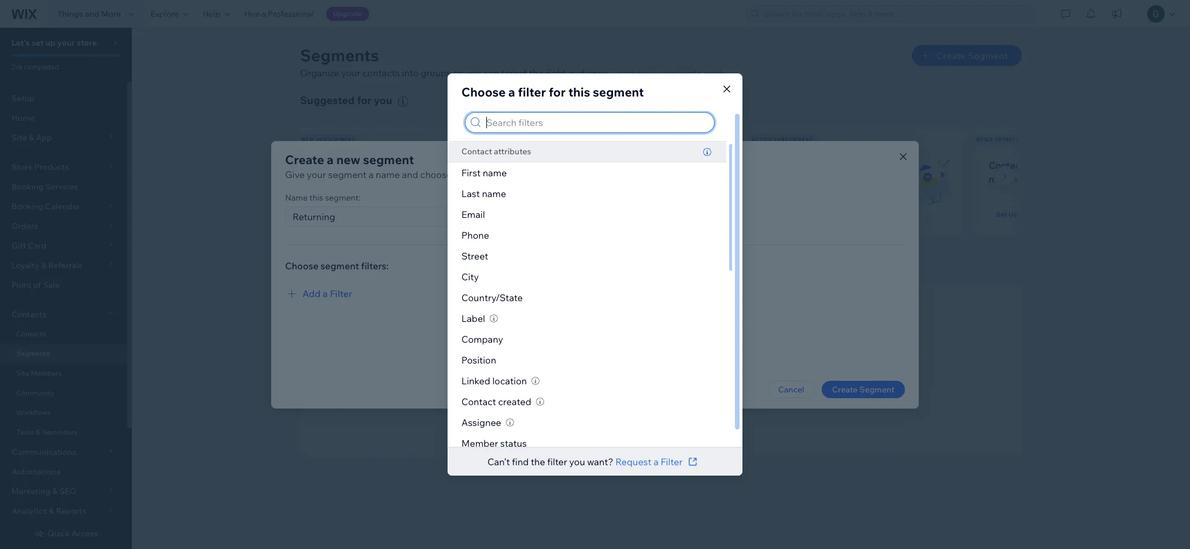 Task type: locate. For each thing, give the bounding box(es) containing it.
1 horizontal spatial yet
[[719, 383, 733, 395]]

1 horizontal spatial choose
[[462, 84, 506, 100]]

segments up suggested on the right of page
[[674, 383, 717, 395]]

1 vertical spatial the
[[454, 169, 468, 180]]

month
[[989, 173, 1018, 185]]

segment down learn
[[593, 84, 644, 100]]

segments organize your contacts into groups so you can target the right audience. learn how segments work
[[300, 45, 725, 79]]

0 horizontal spatial set
[[321, 210, 332, 219]]

segments link
[[0, 344, 127, 364]]

your inside 'sidebar' element
[[57, 38, 75, 48]]

cancel button
[[768, 381, 815, 398]]

segments up site members
[[16, 349, 50, 358]]

your inside 'new contacts who recently subscribed to your mailing list'
[[376, 173, 396, 185]]

segments right how
[[659, 67, 702, 79]]

upgrade
[[333, 9, 362, 18]]

set up segment down the month
[[996, 210, 1050, 219]]

a inside button
[[323, 288, 328, 299]]

your right give
[[307, 169, 326, 180]]

more
[[101, 9, 121, 19]]

set for 1st set up segment button
[[321, 210, 332, 219]]

contacts up to
[[336, 160, 374, 171]]

potential
[[527, 136, 558, 142], [539, 160, 578, 171]]

0 vertical spatial choose
[[462, 84, 506, 100]]

the right find
[[531, 456, 545, 468]]

2 vertical spatial the
[[531, 456, 545, 468]]

workflows
[[16, 408, 51, 417]]

your
[[57, 38, 75, 48], [341, 67, 361, 79], [307, 169, 326, 180], [376, 173, 396, 185]]

0 horizontal spatial you
[[374, 94, 392, 107]]

0 horizontal spatial subscribers
[[316, 136, 356, 142]]

2 up from the left
[[1009, 210, 1019, 219]]

add a filter
[[303, 288, 352, 299]]

0 horizontal spatial new
[[336, 152, 360, 167]]

1 set up segment button from the left
[[314, 208, 382, 222]]

0 horizontal spatial set up segment
[[321, 210, 375, 219]]

2 contact from the top
[[462, 397, 496, 408]]

Search filters field
[[483, 113, 711, 132]]

help button
[[196, 0, 237, 28]]

this down audience.
[[569, 84, 590, 100]]

your right to
[[376, 173, 396, 185]]

who left recently
[[376, 160, 394, 171]]

2 set from the left
[[996, 210, 1008, 219]]

your
[[300, 249, 323, 263]]

mailing
[[398, 173, 430, 185]]

new inside 'new contacts who recently subscribed to your mailing list'
[[314, 160, 334, 171]]

you
[[466, 67, 481, 79], [374, 94, 392, 107], [569, 456, 585, 468]]

set up segment down segment:
[[321, 210, 375, 219]]

loyalty
[[995, 136, 1020, 142]]

your up 'suggested for you'
[[341, 67, 361, 79]]

up for second set up segment button from left
[[1009, 210, 1019, 219]]

1 horizontal spatial this
[[569, 84, 590, 100]]

0 horizontal spatial filter
[[330, 288, 352, 299]]

contacts inside segments organize your contacts into groups so you can target the right audience. learn how segments work
[[363, 67, 400, 79]]

1 horizontal spatial set up segment button
[[989, 208, 1057, 222]]

set up segment
[[321, 210, 375, 219], [996, 210, 1050, 219]]

name down filters on the top left of the page
[[482, 188, 506, 200]]

name for last name
[[482, 188, 506, 200]]

1 horizontal spatial who
[[628, 160, 647, 171]]

reminders
[[42, 428, 77, 437]]

up for 1st set up segment button
[[334, 210, 344, 219]]

0 vertical spatial filter
[[518, 84, 546, 100]]

contacts left into
[[363, 67, 400, 79]]

for down the right
[[549, 84, 566, 100]]

2 horizontal spatial this
[[1098, 160, 1114, 171]]

request
[[616, 456, 652, 468]]

1 vertical spatial contacts
[[12, 309, 46, 320]]

set up segment button down segment:
[[314, 208, 382, 222]]

choose up add
[[285, 260, 319, 272]]

0 horizontal spatial create segment
[[832, 384, 895, 395]]

1 set up segment from the left
[[321, 210, 375, 219]]

0 vertical spatial you
[[466, 67, 481, 79]]

your inside create a new segment give your segment a name and choose the filters these contacts should match.
[[307, 169, 326, 180]]

yet inside you don't have any segments yet create a new segment, or use a suggested segment below.
[[719, 383, 733, 395]]

1 subscribers from the left
[[316, 136, 356, 142]]

can't find the filter you want?
[[488, 456, 616, 468]]

a right with
[[1052, 160, 1057, 171]]

1 vertical spatial choose
[[285, 260, 319, 272]]

1 horizontal spatial new
[[584, 400, 600, 410]]

site members link
[[0, 364, 127, 384]]

choose for choose segment filters:
[[285, 260, 319, 272]]

1 vertical spatial new
[[584, 400, 600, 410]]

quick access button
[[34, 529, 98, 539]]

1 horizontal spatial filter
[[661, 456, 683, 468]]

0 horizontal spatial choose
[[285, 260, 319, 272]]

list
[[298, 126, 1191, 235]]

for
[[549, 84, 566, 100], [357, 94, 372, 107]]

segments right your
[[325, 249, 375, 263]]

the
[[529, 67, 544, 79], [454, 169, 468, 180], [531, 456, 545, 468]]

a right 'use'
[[664, 400, 668, 410]]

0 horizontal spatial up
[[334, 210, 344, 219]]

1 vertical spatial new
[[314, 160, 334, 171]]

segments for segments
[[16, 349, 50, 358]]

name down 'contact attributes'
[[483, 167, 507, 179]]

0 vertical spatial contact
[[462, 146, 492, 157]]

new up the subscribed
[[336, 152, 360, 167]]

don't
[[608, 383, 631, 395]]

0 vertical spatial and
[[85, 9, 99, 19]]

set down name this segment:
[[321, 210, 332, 219]]

1 horizontal spatial set up segment
[[996, 210, 1050, 219]]

0 vertical spatial yet
[[649, 173, 663, 185]]

contacts inside create a new segment give your segment a name and choose the filters these contacts should match.
[[523, 169, 561, 180]]

purchase
[[607, 173, 647, 185]]

up down segment:
[[334, 210, 344, 219]]

1 horizontal spatial subscribers
[[774, 136, 813, 142]]

this right birthday
[[1098, 160, 1114, 171]]

this inside contacts with a birthday this month
[[1098, 160, 1114, 171]]

workflows link
[[0, 403, 127, 423]]

haven't
[[539, 173, 571, 185]]

the left filters on the top left of the page
[[454, 169, 468, 180]]

and left choose
[[402, 169, 418, 180]]

1 vertical spatial create segment button
[[822, 381, 905, 398]]

booking services
[[12, 182, 78, 192]]

1 vertical spatial potential
[[539, 160, 578, 171]]

to
[[365, 173, 374, 185]]

the inside create a new segment give your segment a name and choose the filters these contacts should match.
[[454, 169, 468, 180]]

1 horizontal spatial you
[[466, 67, 481, 79]]

match.
[[594, 169, 623, 180]]

let's set up your store
[[12, 38, 97, 48]]

potential inside the potential customers who haven't made a purchase yet
[[539, 160, 578, 171]]

create segment
[[937, 50, 1008, 61], [832, 384, 895, 395]]

1 horizontal spatial set
[[996, 210, 1008, 219]]

0 horizontal spatial segments
[[16, 349, 50, 358]]

name for first name
[[483, 167, 507, 179]]

you left want?
[[569, 456, 585, 468]]

a down target
[[509, 84, 515, 100]]

should
[[563, 169, 592, 180]]

segments inside 'sidebar' element
[[16, 349, 50, 358]]

upgrade button
[[326, 7, 369, 21]]

segment left below.
[[712, 400, 746, 410]]

groups
[[421, 67, 451, 79]]

site members
[[16, 369, 62, 378]]

Name this segment: field
[[289, 207, 460, 226]]

1 horizontal spatial and
[[402, 169, 418, 180]]

2 who from the left
[[628, 160, 647, 171]]

this
[[569, 84, 590, 100], [1098, 160, 1114, 171], [310, 192, 323, 203]]

who up purchase
[[628, 160, 647, 171]]

segments inside segments organize your contacts into groups so you can target the right audience. learn how segments work
[[659, 67, 702, 79]]

a right made
[[600, 173, 605, 185]]

this for birthday
[[1098, 160, 1114, 171]]

contact for contact attributes
[[462, 146, 492, 157]]

0 horizontal spatial who
[[376, 160, 394, 171]]

the left the right
[[529, 67, 544, 79]]

1 vertical spatial customers
[[580, 160, 626, 171]]

tasks
[[16, 428, 34, 437]]

you right so
[[466, 67, 481, 79]]

0 vertical spatial this
[[569, 84, 590, 100]]

1 vertical spatial this
[[1098, 160, 1114, 171]]

filter right find
[[547, 456, 567, 468]]

list containing new contacts who recently subscribed to your mailing list
[[298, 126, 1191, 235]]

who for purchase
[[628, 160, 647, 171]]

setup link
[[0, 89, 127, 108]]

1 vertical spatial contact
[[462, 397, 496, 408]]

2 set up segment from the left
[[996, 210, 1050, 219]]

your right up
[[57, 38, 75, 48]]

the inside segments organize your contacts into groups so you can target the right audience. learn how segments work
[[529, 67, 544, 79]]

0 vertical spatial the
[[529, 67, 544, 79]]

filter down choose segment filters:
[[330, 288, 352, 299]]

active subscribers
[[752, 136, 813, 142]]

into
[[402, 67, 419, 79]]

name right to
[[376, 169, 400, 180]]

1 who from the left
[[376, 160, 394, 171]]

new
[[336, 152, 360, 167], [584, 400, 600, 410]]

request a filter
[[616, 456, 683, 468]]

1 set from the left
[[321, 210, 332, 219]]

2 subscribers from the left
[[774, 136, 813, 142]]

contact up assignee
[[462, 397, 496, 408]]

access
[[72, 529, 98, 539]]

contacts inside contacts with a birthday this month
[[989, 160, 1029, 171]]

1 horizontal spatial filter
[[547, 456, 567, 468]]

choose down the can
[[462, 84, 506, 100]]

attributes
[[494, 146, 531, 157]]

0 vertical spatial new
[[302, 136, 315, 142]]

set
[[321, 210, 332, 219], [996, 210, 1008, 219]]

1 vertical spatial filter
[[661, 456, 683, 468]]

new up the subscribed
[[314, 160, 334, 171]]

filter down target
[[518, 84, 546, 100]]

contacts up the month
[[989, 160, 1029, 171]]

0 vertical spatial create segment
[[937, 50, 1008, 61]]

contacts inside popup button
[[12, 309, 46, 320]]

0 vertical spatial customers
[[560, 136, 595, 142]]

filter inside button
[[330, 288, 352, 299]]

list box containing first name
[[448, 141, 737, 462]]

1 vertical spatial segments
[[16, 349, 50, 358]]

for right suggested
[[357, 94, 372, 107]]

segments inside segments organize your contacts into groups so you can target the right audience. learn how segments work
[[300, 45, 379, 65]]

you right suggested
[[374, 94, 392, 107]]

0 vertical spatial segments
[[300, 45, 379, 65]]

create
[[937, 50, 966, 61], [285, 152, 324, 167], [832, 384, 858, 395], [551, 400, 576, 410]]

up down the month
[[1009, 210, 1019, 219]]

1 horizontal spatial up
[[1009, 210, 1019, 219]]

0 horizontal spatial set up segment button
[[314, 208, 382, 222]]

segment up segment:
[[328, 169, 367, 180]]

contacts right these
[[523, 169, 561, 180]]

this right name
[[310, 192, 323, 203]]

segments up organize at the top
[[300, 45, 379, 65]]

1 horizontal spatial segments
[[300, 45, 379, 65]]

can
[[484, 67, 499, 79]]

set down the month
[[996, 210, 1008, 219]]

subscribers for active subscribers
[[774, 136, 813, 142]]

1 horizontal spatial create segment button
[[913, 45, 1022, 66]]

1 up from the left
[[334, 210, 344, 219]]

0 vertical spatial create segment button
[[913, 45, 1022, 66]]

new down the you
[[584, 400, 600, 410]]

contact created
[[462, 397, 531, 408]]

2 vertical spatial segments
[[674, 383, 717, 395]]

customers inside the potential customers who haven't made a purchase yet
[[580, 160, 626, 171]]

booking services link
[[0, 177, 127, 197]]

contacts down contacts popup button
[[16, 330, 46, 338]]

segments
[[659, 67, 702, 79], [325, 249, 375, 263], [674, 383, 717, 395]]

new up give
[[302, 136, 315, 142]]

list box
[[448, 141, 737, 462]]

who inside the potential customers who haven't made a purchase yet
[[628, 160, 647, 171]]

contacts down point of sale
[[12, 309, 46, 320]]

1 contact from the top
[[462, 146, 492, 157]]

made
[[573, 173, 598, 185]]

2 horizontal spatial you
[[569, 456, 585, 468]]

potential up attributes
[[527, 136, 558, 142]]

0 vertical spatial filter
[[330, 288, 352, 299]]

yet
[[649, 173, 663, 185], [719, 383, 733, 395]]

contacts with a birthday this month
[[989, 160, 1114, 185]]

0 vertical spatial potential
[[527, 136, 558, 142]]

a right add
[[323, 288, 328, 299]]

or
[[639, 400, 647, 410]]

choose
[[462, 84, 506, 100], [285, 260, 319, 272]]

0 horizontal spatial filter
[[518, 84, 546, 100]]

contacts for contacts popup button
[[12, 309, 46, 320]]

subscribers down suggested
[[316, 136, 356, 142]]

suggested
[[670, 400, 710, 410]]

a right hire
[[262, 9, 266, 19]]

a
[[262, 9, 266, 19], [509, 84, 515, 100], [327, 152, 334, 167], [1052, 160, 1057, 171], [369, 169, 374, 180], [600, 173, 605, 185], [323, 288, 328, 299], [578, 400, 582, 410], [664, 400, 668, 410], [654, 456, 659, 468]]

sidebar element
[[0, 28, 132, 550]]

segment:
[[325, 192, 361, 203]]

0 vertical spatial new
[[336, 152, 360, 167]]

your segments
[[300, 249, 375, 263]]

contact attributes
[[462, 146, 531, 157]]

who inside 'new contacts who recently subscribed to your mailing list'
[[376, 160, 394, 171]]

0 horizontal spatial this
[[310, 192, 323, 203]]

contacts
[[363, 67, 400, 79], [336, 160, 374, 171], [523, 169, 561, 180]]

create inside you don't have any segments yet create a new segment, or use a suggested segment below.
[[551, 400, 576, 410]]

1 horizontal spatial create segment
[[937, 50, 1008, 61]]

filters
[[470, 169, 495, 180]]

filter right request on the right of the page
[[661, 456, 683, 468]]

contact inside option
[[462, 146, 492, 157]]

set up segment button down the month
[[989, 208, 1057, 222]]

2 vertical spatial contacts
[[16, 330, 46, 338]]

potential up the haven't
[[539, 160, 578, 171]]

0 vertical spatial contacts
[[989, 160, 1029, 171]]

contacts inside 'new contacts who recently subscribed to your mailing list'
[[336, 160, 374, 171]]

1 vertical spatial and
[[402, 169, 418, 180]]

1 vertical spatial you
[[374, 94, 392, 107]]

customers down search filters field
[[560, 136, 595, 142]]

setup
[[12, 93, 35, 104]]

subscribed
[[314, 173, 363, 185]]

1 horizontal spatial for
[[549, 84, 566, 100]]

phone
[[462, 230, 489, 241]]

subscribers right active
[[774, 136, 813, 142]]

a inside contacts with a birthday this month
[[1052, 160, 1057, 171]]

of
[[33, 280, 41, 290]]

contact up first
[[462, 146, 492, 157]]

community
[[16, 389, 54, 397]]

0 vertical spatial segments
[[659, 67, 702, 79]]

2 set up segment button from the left
[[989, 208, 1057, 222]]

quick
[[48, 529, 70, 539]]

set up segment button
[[314, 208, 382, 222], [989, 208, 1057, 222]]

new contacts who recently subscribed to your mailing list
[[314, 160, 445, 185]]

customers up made
[[580, 160, 626, 171]]

0 horizontal spatial yet
[[649, 173, 663, 185]]

you
[[589, 383, 606, 395]]

point of sale
[[12, 280, 59, 290]]

and left more
[[85, 9, 99, 19]]

hire a professional link
[[237, 0, 321, 28]]

1 vertical spatial create segment
[[832, 384, 895, 395]]

1 vertical spatial yet
[[719, 383, 733, 395]]

a right the subscribed
[[369, 169, 374, 180]]

site
[[16, 369, 29, 378]]



Task type: vqa. For each thing, say whether or not it's contained in the screenshot.
apps
no



Task type: describe. For each thing, give the bounding box(es) containing it.
a left segment,
[[578, 400, 582, 410]]

request a filter link
[[616, 455, 700, 469]]

status
[[500, 438, 527, 450]]

audience.
[[568, 67, 610, 79]]

linked location
[[462, 376, 527, 387]]

set for second set up segment button from left
[[996, 210, 1008, 219]]

customers for potential customers who haven't made a purchase yet
[[580, 160, 626, 171]]

label
[[462, 313, 485, 325]]

contacts for contacts link
[[16, 330, 46, 338]]

active
[[752, 136, 772, 142]]

below.
[[747, 400, 772, 410]]

1 vertical spatial segments
[[325, 249, 375, 263]]

2/6
[[12, 62, 22, 71]]

1 vertical spatial filter
[[547, 456, 567, 468]]

&
[[36, 428, 41, 437]]

country/state
[[462, 292, 523, 304]]

filter for request a filter
[[661, 456, 683, 468]]

potential customers
[[527, 136, 595, 142]]

2/6 completed
[[12, 62, 59, 71]]

name
[[285, 192, 308, 203]]

you don't have any segments yet create a new segment, or use a suggested segment below.
[[551, 383, 772, 410]]

yet inside the potential customers who haven't made a purchase yet
[[649, 173, 663, 185]]

right
[[546, 67, 566, 79]]

name this segment:
[[285, 192, 361, 203]]

new for new contacts who recently subscribed to your mailing list
[[314, 160, 334, 171]]

tasks & reminders
[[16, 428, 77, 437]]

contacts link
[[0, 325, 127, 344]]

hire a professional
[[244, 9, 314, 19]]

automations
[[12, 467, 61, 477]]

filters:
[[361, 260, 389, 272]]

created
[[498, 397, 531, 408]]

segments inside you don't have any segments yet create a new segment, or use a suggested segment below.
[[674, 383, 717, 395]]

segments for segments organize your contacts into groups so you can target the right audience. learn how segments work
[[300, 45, 379, 65]]

members
[[31, 369, 62, 378]]

who for your
[[376, 160, 394, 171]]

recently
[[396, 160, 432, 171]]

Search for tools, apps, help & more... field
[[761, 6, 1031, 22]]

company
[[462, 334, 503, 346]]

email
[[462, 209, 485, 221]]

new for new subscribers
[[302, 136, 315, 142]]

target
[[501, 67, 527, 79]]

use
[[649, 400, 662, 410]]

how
[[639, 67, 657, 79]]

learn
[[612, 67, 636, 79]]

filter for add a filter
[[330, 288, 352, 299]]

services
[[45, 182, 78, 192]]

linked
[[462, 376, 490, 387]]

customers for potential customers
[[560, 136, 595, 142]]

potential customers who haven't made a purchase yet
[[539, 160, 663, 185]]

first
[[462, 167, 481, 179]]

city
[[462, 272, 479, 283]]

assignee
[[462, 417, 501, 429]]

potential for potential customers who haven't made a purchase yet
[[539, 160, 578, 171]]

help
[[203, 9, 220, 19]]

your inside segments organize your contacts into groups so you can target the right audience. learn how segments work
[[341, 67, 361, 79]]

subscribers for new subscribers
[[316, 136, 356, 142]]

choose for choose a filter for this segment
[[462, 84, 506, 100]]

0 horizontal spatial and
[[85, 9, 99, 19]]

last name
[[462, 188, 506, 200]]

these
[[497, 169, 521, 180]]

segment up add a filter
[[321, 260, 359, 272]]

this for for
[[569, 84, 590, 100]]

segment,
[[602, 400, 637, 410]]

up
[[45, 38, 55, 48]]

choose a filter for this segment
[[462, 84, 644, 100]]

first name
[[462, 167, 507, 179]]

a inside the potential customers who haven't made a purchase yet
[[600, 173, 605, 185]]

member
[[462, 438, 498, 450]]

position
[[462, 355, 496, 366]]

add
[[303, 288, 321, 299]]

find
[[512, 456, 529, 468]]

potential for potential customers
[[527, 136, 558, 142]]

a down new subscribers
[[327, 152, 334, 167]]

contact for contact created
[[462, 397, 496, 408]]

professional
[[268, 9, 314, 19]]

create a new segment give your segment a name and choose the filters these contacts should match.
[[285, 152, 623, 180]]

choose segment filters:
[[285, 260, 389, 272]]

segment up to
[[363, 152, 414, 167]]

segment inside you don't have any segments yet create a new segment, or use a suggested segment below.
[[712, 400, 746, 410]]

member status
[[462, 438, 527, 450]]

suggested for you
[[300, 94, 392, 107]]

give
[[285, 169, 305, 180]]

list
[[432, 173, 445, 185]]

contacts button
[[0, 305, 127, 325]]

61
[[456, 192, 465, 203]]

completed
[[24, 62, 59, 71]]

2 vertical spatial you
[[569, 456, 585, 468]]

build
[[977, 136, 994, 142]]

sale
[[43, 280, 59, 290]]

new inside create a new segment give your segment a name and choose the filters these contacts should match.
[[336, 152, 360, 167]]

things
[[57, 9, 83, 19]]

and inside create a new segment give your segment a name and choose the filters these contacts should match.
[[402, 169, 418, 180]]

0 horizontal spatial create segment button
[[822, 381, 905, 398]]

point of sale link
[[0, 275, 127, 295]]

any
[[656, 383, 672, 395]]

create inside create a new segment give your segment a name and choose the filters these contacts should match.
[[285, 152, 324, 167]]

can't
[[488, 456, 510, 468]]

quick access
[[48, 529, 98, 539]]

new subscribers
[[302, 136, 356, 142]]

0 horizontal spatial for
[[357, 94, 372, 107]]

new inside you don't have any segments yet create a new segment, or use a suggested segment below.
[[584, 400, 600, 410]]

name inside create a new segment give your segment a name and choose the filters these contacts should match.
[[376, 169, 400, 180]]

contact attributes option
[[448, 141, 727, 163]]

things and more
[[57, 9, 121, 19]]

work
[[704, 67, 725, 79]]

2 vertical spatial this
[[310, 192, 323, 203]]

a right request on the right of the page
[[654, 456, 659, 468]]

you inside segments organize your contacts into groups so you can target the right audience. learn how segments work
[[466, 67, 481, 79]]

home
[[12, 113, 35, 123]]

store
[[77, 38, 97, 48]]



